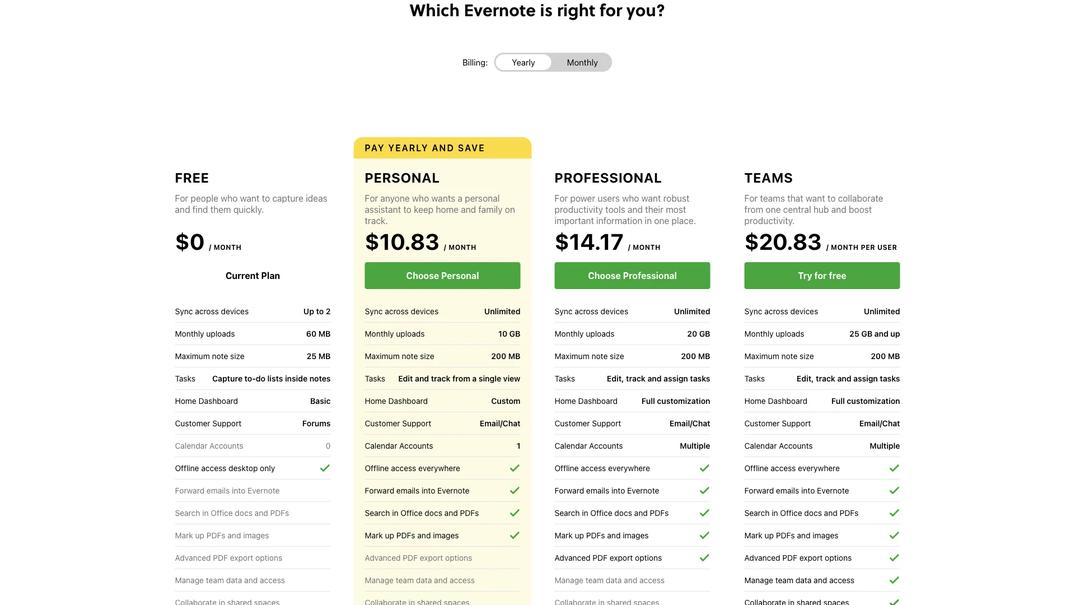 Task type: describe. For each thing, give the bounding box(es) containing it.
60
[[306, 329, 317, 338]]

manage team data and access for 0
[[175, 575, 285, 585]]

monthly uploads for 10 gb
[[365, 329, 425, 338]]

tasks for 25
[[745, 374, 765, 383]]

4 advanced pdf export options from the left
[[745, 553, 852, 562]]

choose professional button
[[555, 262, 711, 289]]

unlimited for 20 gb
[[675, 307, 711, 316]]

across for 60
[[195, 306, 219, 316]]

desktop
[[229, 463, 258, 473]]

choose personal
[[406, 270, 479, 281]]

accounts for 25 gb and up
[[779, 441, 813, 450]]

email/chat for 10 gb
[[480, 419, 521, 428]]

calendar for 10 gb
[[365, 441, 397, 450]]

images for 20 gb
[[623, 531, 649, 540]]

full for 25 gb and up
[[832, 396, 845, 406]]

up for 10 gb
[[385, 531, 394, 540]]

maximum note size for 25
[[745, 351, 814, 361]]

calendar for 20 gb
[[555, 441, 587, 450]]

and inside for power users who want robust productivity tools and their most important information in one place.
[[628, 204, 643, 215]]

personal
[[365, 170, 440, 185]]

that
[[788, 193, 804, 204]]

support for 25 gb and up
[[782, 419, 811, 428]]

mark for 20
[[555, 531, 573, 540]]

offline access everywhere for 20
[[555, 463, 651, 473]]

into for 20 gb
[[612, 486, 625, 495]]

forward for 25 gb and up
[[745, 486, 774, 495]]

office for 20 gb
[[591, 508, 613, 517]]

20 gb
[[688, 329, 711, 338]]

$10.83
[[365, 228, 440, 255]]

offline for 25 gb and up
[[745, 463, 769, 473]]

1 office from the left
[[211, 508, 233, 517]]

track.
[[365, 215, 388, 226]]

emails for 20 gb
[[587, 486, 610, 495]]

edit and track from a single view
[[398, 374, 521, 383]]

forums
[[302, 419, 331, 428]]

devices for 10 gb
[[411, 306, 439, 316]]

people
[[191, 193, 218, 204]]

collaborate
[[839, 193, 884, 204]]

docs for 10 gb
[[425, 508, 443, 517]]

calendar accounts for 10 gb
[[365, 441, 433, 450]]

gb for 10
[[510, 329, 521, 338]]

2
[[326, 307, 331, 316]]

$14.17
[[555, 228, 624, 255]]

quickly.
[[234, 204, 264, 215]]

customer support for 10 gb
[[365, 419, 432, 428]]

mb for 60 mb
[[319, 351, 331, 361]]

1 search in office docs and pdfs from the left
[[175, 508, 289, 517]]

2 pdf from the left
[[403, 553, 418, 562]]

3 advanced from the left
[[555, 553, 591, 562]]

robust
[[664, 193, 690, 204]]

3 data from the left
[[606, 575, 622, 585]]

up to 2
[[304, 307, 331, 316]]

professional
[[623, 270, 677, 281]]

hub
[[814, 204, 830, 215]]

forward emails into evernote for 25 gb and up
[[745, 486, 850, 495]]

3 export from the left
[[610, 553, 633, 562]]

3 options from the left
[[635, 553, 662, 562]]

home
[[436, 204, 459, 215]]

view
[[504, 374, 521, 383]]

offline for 60 mb
[[175, 463, 199, 473]]

ideas
[[306, 193, 328, 204]]

from inside for teams that want to collaborate from one central hub and boost productivity.
[[745, 204, 764, 215]]

tasks for 60
[[175, 374, 195, 383]]

want inside for power users who want robust productivity tools and their most important information in one place.
[[642, 193, 661, 204]]

$14.17 / month
[[555, 228, 661, 255]]

manage for edit and track from a single view
[[365, 575, 394, 585]]

family
[[479, 204, 503, 215]]

note for 60 mb
[[212, 351, 228, 361]]

billing:
[[463, 57, 488, 67]]

try for free button
[[745, 262, 901, 289]]

email/chat for 25 gb and up
[[860, 419, 901, 428]]

$10.83 / month
[[365, 228, 477, 255]]

free
[[175, 170, 209, 185]]

1 mark from the left
[[175, 531, 193, 540]]

to left 2
[[316, 307, 324, 316]]

note for 10 gb
[[402, 351, 418, 361]]

3 manage team data and access from the left
[[555, 575, 665, 585]]

professional
[[555, 170, 663, 185]]

to inside for people who want to capture ideas and find them quickly.
[[262, 193, 270, 204]]

$20.83 / month per user
[[745, 228, 898, 255]]

pay
[[365, 143, 385, 153]]

4 pdf from the left
[[783, 553, 798, 562]]

1 images from the left
[[243, 531, 269, 540]]

for people who want to capture ideas and find them quickly.
[[175, 193, 328, 215]]

boost
[[849, 204, 872, 215]]

customer for 20 gb
[[555, 419, 590, 428]]

single
[[479, 374, 502, 383]]

200 for 25
[[871, 351, 886, 361]]

uploads for 10 gb
[[396, 329, 425, 338]]

important
[[555, 215, 594, 226]]

current plan button
[[175, 262, 331, 289]]

size for 60 mb
[[230, 351, 245, 361]]

25 mb
[[307, 351, 331, 361]]

calendar accounts for 25 gb and up
[[745, 441, 813, 450]]

200 mb for 10 gb
[[491, 351, 521, 361]]

multiple for 20 gb
[[680, 441, 711, 450]]

calendar accounts for 60 mb
[[175, 441, 243, 450]]

2 options from the left
[[445, 553, 472, 562]]

4 options from the left
[[825, 553, 852, 562]]

capture
[[273, 193, 304, 204]]

notes
[[310, 374, 331, 383]]

gb for 25
[[862, 329, 873, 338]]

edit, for 25 gb and up
[[797, 374, 814, 383]]

customer support for 60 mb
[[175, 419, 242, 428]]

$20.83
[[745, 228, 822, 255]]

2 export from the left
[[420, 553, 443, 562]]

choose for choose professional
[[588, 270, 621, 281]]

yearly
[[389, 143, 429, 153]]

edit
[[398, 374, 413, 383]]

yearly
[[512, 57, 536, 67]]

1
[[517, 441, 521, 450]]

1 emails from the left
[[207, 486, 230, 495]]

200 mb for 20 gb
[[681, 351, 711, 361]]

plan
[[261, 270, 280, 281]]

anyone
[[381, 193, 410, 204]]

1 mark up pdfs and images from the left
[[175, 531, 269, 540]]

dashboard for 10 gb
[[389, 396, 428, 405]]

keep
[[414, 204, 434, 215]]

3 advanced pdf export options from the left
[[555, 553, 662, 562]]

custom
[[491, 396, 521, 406]]

dashboard for 20 gb
[[579, 396, 618, 405]]

for for free
[[175, 193, 188, 204]]

$0
[[175, 228, 205, 255]]

search in office docs and pdfs for 10 gb
[[365, 508, 479, 517]]

monthly for 60 mb
[[175, 329, 204, 338]]

unlimited for 10 gb
[[485, 307, 521, 316]]

month for $0
[[214, 243, 242, 251]]

home dashboard for 20 gb
[[555, 396, 618, 405]]

offline access everywhere for 10
[[365, 463, 461, 473]]

1 track from the left
[[431, 374, 451, 383]]

team for 0
[[206, 575, 224, 585]]

maximum note size for 10
[[365, 351, 435, 361]]

forward emails into evernote for 10 gb
[[365, 486, 470, 495]]

4 export from the left
[[800, 553, 823, 562]]

/ for $0
[[209, 243, 212, 251]]

power
[[571, 193, 596, 204]]

25 for 25 mb
[[307, 351, 317, 361]]

1 into from the left
[[232, 486, 246, 495]]

0
[[326, 441, 331, 450]]

monthly uploads for 60 mb
[[175, 329, 235, 338]]

for for teams
[[745, 193, 758, 204]]

note for 25 gb and up
[[782, 351, 798, 361]]

want for free
[[240, 193, 260, 204]]

multiple for 25 gb and up
[[870, 441, 901, 450]]

information
[[597, 215, 643, 226]]

teams
[[745, 170, 794, 185]]

lists
[[268, 374, 283, 383]]

home for 20
[[555, 396, 576, 405]]

for teams that want to collaborate from one central hub and boost productivity.
[[745, 193, 884, 226]]

calendar accounts for 20 gb
[[555, 441, 623, 450]]

search in office docs and pdfs for 20 gb
[[555, 508, 669, 517]]

1 forward emails into evernote from the left
[[175, 486, 280, 495]]

their
[[645, 204, 664, 215]]

customization for 20
[[657, 396, 711, 406]]

images for 10 gb
[[433, 531, 459, 540]]

manage for capture to-do lists inside notes
[[175, 575, 204, 585]]

everywhere for 25 gb and up
[[798, 463, 840, 473]]

for anyone who wants a personal assistant to keep home and family on track.
[[365, 193, 515, 226]]

edit, track and assign tasks for 20
[[607, 374, 711, 383]]

only
[[260, 463, 275, 473]]

1 forward from the left
[[175, 486, 205, 495]]

choose professional
[[588, 270, 677, 281]]

mark up pdfs and images for 25
[[745, 531, 839, 540]]

2 advanced from the left
[[365, 553, 401, 562]]

free
[[829, 270, 847, 281]]

3 manage from the left
[[555, 575, 584, 585]]

emails for 25 gb and up
[[777, 486, 800, 495]]

4 advanced from the left
[[745, 553, 781, 562]]

1 pdf from the left
[[213, 553, 228, 562]]

track for 25
[[816, 374, 836, 383]]

25 for 25 gb and up
[[850, 329, 860, 338]]

productivity
[[555, 204, 603, 215]]

10 gb
[[499, 329, 521, 338]]

1 export from the left
[[230, 553, 253, 562]]

1 advanced pdf export options from the left
[[175, 553, 282, 562]]

customization for 25
[[847, 396, 901, 406]]

personal
[[441, 270, 479, 281]]

3 team from the left
[[586, 575, 604, 585]]

try
[[799, 270, 813, 281]]

basic
[[310, 396, 331, 406]]

try for free
[[799, 270, 847, 281]]

wants
[[432, 193, 456, 204]]

current plan
[[226, 270, 280, 281]]

sync across devices for 25
[[745, 306, 819, 316]]



Task type: vqa. For each thing, say whether or not it's contained in the screenshot.
help and learning task checklist field
no



Task type: locate. For each thing, give the bounding box(es) containing it.
who up the keep
[[412, 193, 429, 204]]

2 advanced pdf export options from the left
[[365, 553, 472, 562]]

4 offline from the left
[[745, 463, 769, 473]]

4 sync across devices from the left
[[745, 306, 819, 316]]

3 monthly uploads from the left
[[555, 329, 615, 338]]

customer for 60 mb
[[175, 419, 210, 428]]

assign down "25 gb and up"
[[854, 374, 878, 383]]

month inside "$14.17 / month"
[[633, 243, 661, 251]]

1 horizontal spatial multiple
[[870, 441, 901, 450]]

0 horizontal spatial choose
[[406, 270, 439, 281]]

for inside for anyone who wants a personal assistant to keep home and family on track.
[[365, 193, 378, 204]]

do
[[256, 374, 266, 383]]

who up the them
[[221, 193, 238, 204]]

200 mb down 20 gb
[[681, 351, 711, 361]]

images for 25 gb and up
[[813, 531, 839, 540]]

1 horizontal spatial 200
[[681, 351, 697, 361]]

/ inside the $0 / month
[[209, 243, 212, 251]]

2 who from the left
[[412, 193, 429, 204]]

assign down 20
[[664, 374, 689, 383]]

team
[[206, 575, 224, 585], [396, 575, 414, 585], [586, 575, 604, 585], [776, 575, 794, 585]]

1 evernote from the left
[[248, 486, 280, 495]]

want inside for people who want to capture ideas and find them quickly.
[[240, 193, 260, 204]]

2 calendar from the left
[[365, 441, 397, 450]]

maximum for 20 gb
[[555, 351, 590, 361]]

support
[[213, 419, 242, 428], [402, 419, 432, 428], [592, 419, 622, 428], [782, 419, 811, 428]]

tasks down "25 gb and up"
[[880, 374, 901, 383]]

1 everywhere from the left
[[419, 463, 461, 473]]

1 across from the left
[[195, 306, 219, 316]]

user
[[878, 243, 898, 251]]

a inside for anyone who wants a personal assistant to keep home and family on track.
[[458, 193, 463, 204]]

who inside for power users who want robust productivity tools and their most important information in one place.
[[623, 193, 640, 204]]

3 pdf from the left
[[593, 553, 608, 562]]

one down their
[[655, 215, 670, 226]]

/ inside "$10.83 / month"
[[444, 243, 447, 251]]

want up their
[[642, 193, 661, 204]]

for for professional
[[555, 193, 568, 204]]

teams
[[761, 193, 785, 204]]

tools
[[606, 204, 626, 215]]

0 horizontal spatial 25
[[307, 351, 317, 361]]

them
[[210, 204, 231, 215]]

2 edit, from the left
[[797, 374, 814, 383]]

1 sync across devices from the left
[[175, 306, 249, 316]]

1 vertical spatial from
[[453, 374, 471, 383]]

assign
[[664, 374, 689, 383], [854, 374, 878, 383]]

1 200 mb from the left
[[491, 351, 521, 361]]

1 horizontal spatial gb
[[700, 329, 711, 338]]

1 manage team data and access from the left
[[175, 575, 285, 585]]

2 customization from the left
[[847, 396, 901, 406]]

pdfs
[[270, 508, 289, 517], [460, 508, 479, 517], [650, 508, 669, 517], [840, 508, 859, 517], [207, 531, 226, 540], [397, 531, 416, 540], [586, 531, 605, 540], [776, 531, 795, 540]]

track
[[431, 374, 451, 383], [626, 374, 646, 383], [816, 374, 836, 383]]

4 calendar from the left
[[745, 441, 777, 450]]

full customization
[[642, 396, 711, 406], [832, 396, 901, 406]]

in inside for power users who want robust productivity tools and their most important information in one place.
[[645, 215, 652, 226]]

size for 20 gb
[[610, 351, 625, 361]]

customer for 25 gb and up
[[745, 419, 780, 428]]

size for 10 gb
[[420, 351, 435, 361]]

uploads for 20 gb
[[586, 329, 615, 338]]

/ up choose personal button
[[444, 243, 447, 251]]

0 vertical spatial one
[[766, 204, 781, 215]]

to up quickly.
[[262, 193, 270, 204]]

2 search in office docs and pdfs from the left
[[365, 508, 479, 517]]

2 team from the left
[[396, 575, 414, 585]]

200 mb down 10
[[491, 351, 521, 361]]

1 full customization from the left
[[642, 396, 711, 406]]

access
[[201, 463, 227, 473], [391, 463, 416, 473], [581, 463, 606, 473], [771, 463, 796, 473], [260, 575, 285, 585], [450, 575, 475, 585], [640, 575, 665, 585], [830, 575, 855, 585]]

users
[[598, 193, 620, 204]]

3 200 from the left
[[871, 351, 886, 361]]

gb for 20
[[700, 329, 711, 338]]

2 horizontal spatial offline access everywhere
[[745, 463, 840, 473]]

2 gb from the left
[[700, 329, 711, 338]]

month inside the $0 / month
[[214, 243, 242, 251]]

edit, track and assign tasks
[[607, 374, 711, 383], [797, 374, 901, 383]]

0 horizontal spatial customization
[[657, 396, 711, 406]]

4 manage from the left
[[745, 575, 774, 585]]

to up the hub
[[828, 193, 836, 204]]

mark for 10
[[365, 531, 383, 540]]

1 / from the left
[[209, 243, 212, 251]]

for left 'people'
[[175, 193, 188, 204]]

mb up notes
[[319, 351, 331, 361]]

in for 10 gb
[[392, 508, 399, 517]]

0 horizontal spatial assign
[[664, 374, 689, 383]]

save
[[458, 143, 486, 153]]

a right wants
[[458, 193, 463, 204]]

accounts for 20 gb
[[590, 441, 623, 450]]

20
[[688, 329, 698, 338]]

2 horizontal spatial everywhere
[[798, 463, 840, 473]]

4 / from the left
[[827, 243, 829, 251]]

1 docs from the left
[[235, 508, 253, 517]]

1 vertical spatial 25
[[307, 351, 317, 361]]

devices for 20 gb
[[601, 306, 629, 316]]

sync across devices for 10
[[365, 306, 439, 316]]

for inside for power users who want robust productivity tools and their most important information in one place.
[[555, 193, 568, 204]]

2 horizontal spatial track
[[816, 374, 836, 383]]

2 horizontal spatial want
[[806, 193, 826, 204]]

2 monthly uploads from the left
[[365, 329, 425, 338]]

month up current
[[214, 243, 242, 251]]

3 across from the left
[[575, 306, 599, 316]]

assign for 20
[[664, 374, 689, 383]]

2 horizontal spatial 200 mb
[[871, 351, 901, 361]]

pdf
[[213, 553, 228, 562], [403, 553, 418, 562], [593, 553, 608, 562], [783, 553, 798, 562]]

mark up pdfs and images for 20
[[555, 531, 649, 540]]

sync across devices for 60
[[175, 306, 249, 316]]

home
[[175, 396, 197, 405], [365, 396, 386, 405], [555, 396, 576, 405], [745, 396, 766, 405]]

devices
[[221, 306, 249, 316], [411, 306, 439, 316], [601, 306, 629, 316], [791, 306, 819, 316]]

advanced
[[175, 553, 211, 562], [365, 553, 401, 562], [555, 553, 591, 562], [745, 553, 781, 562]]

customer
[[175, 419, 210, 428], [365, 419, 400, 428], [555, 419, 590, 428], [745, 419, 780, 428]]

up
[[304, 307, 314, 316]]

uploads
[[206, 329, 235, 338], [396, 329, 425, 338], [586, 329, 615, 338], [776, 329, 805, 338]]

who inside for people who want to capture ideas and find them quickly.
[[221, 193, 238, 204]]

for left teams
[[745, 193, 758, 204]]

2 unlimited from the left
[[675, 307, 711, 316]]

4 dashboard from the left
[[768, 396, 808, 405]]

maximum note size
[[175, 351, 245, 361], [365, 351, 435, 361], [555, 351, 625, 361], [745, 351, 814, 361]]

200 down "25 gb and up"
[[871, 351, 886, 361]]

to
[[262, 193, 270, 204], [828, 193, 836, 204], [404, 204, 412, 215], [316, 307, 324, 316]]

pay yearly and save
[[365, 143, 486, 153]]

capture
[[212, 374, 243, 383]]

choose personal button
[[365, 262, 521, 289]]

search in office docs and pdfs
[[175, 508, 289, 517], [365, 508, 479, 517], [555, 508, 669, 517], [745, 508, 859, 517]]

3 unlimited from the left
[[864, 307, 901, 316]]

/ for $20.83
[[827, 243, 829, 251]]

customer for 10 gb
[[365, 419, 400, 428]]

60 mb
[[306, 329, 331, 338]]

mb down "25 gb and up"
[[888, 351, 901, 361]]

1 maximum note size from the left
[[175, 351, 245, 361]]

to left the keep
[[404, 204, 412, 215]]

2 office from the left
[[401, 508, 423, 517]]

2 horizontal spatial email/chat
[[860, 419, 901, 428]]

home dashboard for 25 gb and up
[[745, 396, 808, 405]]

1 customer support from the left
[[175, 419, 242, 428]]

0 horizontal spatial edit,
[[607, 374, 624, 383]]

a left single
[[473, 374, 477, 383]]

home dashboard for 10 gb
[[365, 396, 428, 405]]

team for multiple
[[776, 575, 794, 585]]

search for 10 gb
[[365, 508, 390, 517]]

search in office docs and pdfs for 25 gb and up
[[745, 508, 859, 517]]

capture to-do lists inside notes
[[212, 374, 331, 383]]

tasks for 10
[[365, 374, 385, 383]]

monthly uploads
[[175, 329, 235, 338], [365, 329, 425, 338], [555, 329, 615, 338], [745, 329, 805, 338]]

mark for 25
[[745, 531, 763, 540]]

month for $20.83
[[831, 243, 859, 251]]

one
[[766, 204, 781, 215], [655, 215, 670, 226]]

a for personal
[[458, 193, 463, 204]]

3 customer from the left
[[555, 419, 590, 428]]

per
[[861, 243, 876, 251]]

1 tasks from the left
[[691, 374, 711, 383]]

3 emails from the left
[[587, 486, 610, 495]]

sync for 60 mb
[[175, 306, 193, 316]]

sync across devices
[[175, 306, 249, 316], [365, 306, 439, 316], [555, 306, 629, 316], [745, 306, 819, 316]]

0 horizontal spatial tasks
[[691, 374, 711, 383]]

3 office from the left
[[591, 508, 613, 517]]

assistant
[[365, 204, 401, 215]]

offline access everywhere for 25
[[745, 463, 840, 473]]

who up tools
[[623, 193, 640, 204]]

2 edit, track and assign tasks from the left
[[797, 374, 901, 383]]

accounts for 60 mb
[[210, 441, 243, 450]]

place.
[[672, 215, 697, 226]]

and inside for teams that want to collaborate from one central hub and boost productivity.
[[832, 204, 847, 215]]

0 horizontal spatial email/chat
[[480, 419, 521, 428]]

devices down choose personal
[[411, 306, 439, 316]]

2 horizontal spatial unlimited
[[864, 307, 901, 316]]

1 horizontal spatial from
[[745, 204, 764, 215]]

$0 / month
[[175, 228, 242, 255]]

and inside for people who want to capture ideas and find them quickly.
[[175, 204, 190, 215]]

0 horizontal spatial who
[[221, 193, 238, 204]]

1 horizontal spatial 200 mb
[[681, 351, 711, 361]]

200 down 10
[[491, 351, 507, 361]]

month
[[214, 243, 242, 251], [449, 243, 477, 251], [633, 243, 661, 251], [831, 243, 859, 251]]

1 monthly uploads from the left
[[175, 329, 235, 338]]

1 horizontal spatial full customization
[[832, 396, 901, 406]]

month for $10.83
[[449, 243, 477, 251]]

mb right 60
[[319, 329, 331, 338]]

3 / from the left
[[629, 243, 631, 251]]

for up productivity
[[555, 193, 568, 204]]

4 data from the left
[[796, 575, 812, 585]]

note
[[212, 351, 228, 361], [402, 351, 418, 361], [592, 351, 608, 361], [782, 351, 798, 361]]

mark up pdfs and images for 10
[[365, 531, 459, 540]]

0 horizontal spatial from
[[453, 374, 471, 383]]

1 search from the left
[[175, 508, 200, 517]]

maximum for 10 gb
[[365, 351, 400, 361]]

manage team data and access
[[175, 575, 285, 585], [365, 575, 475, 585], [555, 575, 665, 585], [745, 575, 855, 585]]

customization
[[657, 396, 711, 406], [847, 396, 901, 406]]

1 devices from the left
[[221, 306, 249, 316]]

3 forward emails into evernote from the left
[[555, 486, 660, 495]]

find
[[193, 204, 208, 215]]

0 horizontal spatial one
[[655, 215, 670, 226]]

2 horizontal spatial who
[[623, 193, 640, 204]]

manage team data and access for multiple
[[745, 575, 855, 585]]

2 data from the left
[[416, 575, 432, 585]]

unlimited up 10
[[485, 307, 521, 316]]

for inside for teams that want to collaborate from one central hub and boost productivity.
[[745, 193, 758, 204]]

for
[[815, 270, 827, 281]]

one inside for teams that want to collaborate from one central hub and boost productivity.
[[766, 204, 781, 215]]

devices for 25 gb and up
[[791, 306, 819, 316]]

0 horizontal spatial full customization
[[642, 396, 711, 406]]

want up quickly.
[[240, 193, 260, 204]]

gb
[[510, 329, 521, 338], [700, 329, 711, 338], [862, 329, 873, 338]]

10
[[499, 329, 508, 338]]

1 for from the left
[[175, 193, 188, 204]]

customer support for 25 gb and up
[[745, 419, 811, 428]]

0 horizontal spatial multiple
[[680, 441, 711, 450]]

forward for 10 gb
[[365, 486, 395, 495]]

0 horizontal spatial 200
[[491, 351, 507, 361]]

devices for 60 mb
[[221, 306, 249, 316]]

one inside for power users who want robust productivity tools and their most important information in one place.
[[655, 215, 670, 226]]

2 home dashboard from the left
[[365, 396, 428, 405]]

uploads for 25 gb and up
[[776, 329, 805, 338]]

0 horizontal spatial want
[[240, 193, 260, 204]]

4 for from the left
[[745, 193, 758, 204]]

2 tasks from the left
[[880, 374, 901, 383]]

unlimited up "25 gb and up"
[[864, 307, 901, 316]]

1 horizontal spatial edit, track and assign tasks
[[797, 374, 901, 383]]

devices down current
[[221, 306, 249, 316]]

1 offline from the left
[[175, 463, 199, 473]]

0 horizontal spatial a
[[458, 193, 463, 204]]

1 horizontal spatial one
[[766, 204, 781, 215]]

1 horizontal spatial offline access everywhere
[[555, 463, 651, 473]]

manage team data and access for 1
[[365, 575, 475, 585]]

0 horizontal spatial unlimited
[[485, 307, 521, 316]]

devices down try
[[791, 306, 819, 316]]

productivity.
[[745, 215, 795, 226]]

1 horizontal spatial track
[[626, 374, 646, 383]]

evernote for 20 gb
[[628, 486, 660, 495]]

3 mark from the left
[[555, 531, 573, 540]]

inside
[[285, 374, 308, 383]]

and
[[175, 204, 190, 215], [461, 204, 476, 215], [628, 204, 643, 215], [832, 204, 847, 215], [875, 329, 889, 338], [415, 374, 429, 383], [648, 374, 662, 383], [838, 374, 852, 383], [255, 508, 268, 517], [445, 508, 458, 517], [635, 508, 648, 517], [825, 508, 838, 517], [228, 531, 241, 540], [418, 531, 431, 540], [608, 531, 621, 540], [798, 531, 811, 540], [244, 575, 258, 585], [434, 575, 448, 585], [624, 575, 638, 585], [814, 575, 828, 585]]

1 horizontal spatial tasks
[[880, 374, 901, 383]]

3 forward from the left
[[555, 486, 584, 495]]

who
[[221, 193, 238, 204], [412, 193, 429, 204], [623, 193, 640, 204]]

sync across devices down choose professional at the top right
[[555, 306, 629, 316]]

and
[[432, 143, 455, 153]]

sync for 25 gb and up
[[745, 306, 763, 316]]

note for 20 gb
[[592, 351, 608, 361]]

forward emails into evernote for 20 gb
[[555, 486, 660, 495]]

sync across devices down current
[[175, 306, 249, 316]]

0 horizontal spatial everywhere
[[419, 463, 461, 473]]

size for 25 gb and up
[[800, 351, 814, 361]]

to inside for anyone who wants a personal assistant to keep home and family on track.
[[404, 204, 412, 215]]

month inside $20.83 / month per user
[[831, 243, 859, 251]]

4 docs from the left
[[805, 508, 822, 517]]

0 vertical spatial 25
[[850, 329, 860, 338]]

4 team from the left
[[776, 575, 794, 585]]

docs for 25 gb and up
[[805, 508, 822, 517]]

images
[[243, 531, 269, 540], [433, 531, 459, 540], [623, 531, 649, 540], [813, 531, 839, 540]]

0 horizontal spatial 200 mb
[[491, 351, 521, 361]]

who inside for anyone who wants a personal assistant to keep home and family on track.
[[412, 193, 429, 204]]

mb down 20 gb
[[699, 351, 711, 361]]

support for 20 gb
[[592, 419, 622, 428]]

/ inside "$14.17 / month"
[[629, 243, 631, 251]]

0 horizontal spatial track
[[431, 374, 451, 383]]

1 horizontal spatial want
[[642, 193, 661, 204]]

/ down the information
[[629, 243, 631, 251]]

1 200 from the left
[[491, 351, 507, 361]]

3 dashboard from the left
[[579, 396, 618, 405]]

for up assistant
[[365, 193, 378, 204]]

email/chat for 20 gb
[[670, 419, 711, 428]]

2 track from the left
[[626, 374, 646, 383]]

1 horizontal spatial choose
[[588, 270, 621, 281]]

month inside "$10.83 / month"
[[449, 243, 477, 251]]

calendar accounts
[[175, 441, 243, 450], [365, 441, 433, 450], [555, 441, 623, 450], [745, 441, 813, 450]]

3 200 mb from the left
[[871, 351, 901, 361]]

sync across devices for 20
[[555, 306, 629, 316]]

central
[[784, 204, 812, 215]]

1 advanced from the left
[[175, 553, 211, 562]]

4 accounts from the left
[[779, 441, 813, 450]]

2 maximum note size from the left
[[365, 351, 435, 361]]

1 vertical spatial a
[[473, 374, 477, 383]]

0 horizontal spatial full
[[642, 396, 655, 406]]

/ right $0
[[209, 243, 212, 251]]

1 horizontal spatial assign
[[854, 374, 878, 383]]

calendar for 60 mb
[[175, 441, 208, 450]]

2 assign from the left
[[854, 374, 878, 383]]

offline for 20 gb
[[555, 463, 579, 473]]

0 horizontal spatial offline access everywhere
[[365, 463, 461, 473]]

1 full from the left
[[642, 396, 655, 406]]

calendar for 25 gb and up
[[745, 441, 777, 450]]

personal
[[465, 193, 500, 204]]

data
[[226, 575, 242, 585], [416, 575, 432, 585], [606, 575, 622, 585], [796, 575, 812, 585]]

options
[[256, 553, 282, 562], [445, 553, 472, 562], [635, 553, 662, 562], [825, 553, 852, 562]]

home for 10
[[365, 396, 386, 405]]

3 note from the left
[[592, 351, 608, 361]]

for inside for people who want to capture ideas and find them quickly.
[[175, 193, 188, 204]]

from left single
[[453, 374, 471, 383]]

200 mb down "25 gb and up"
[[871, 351, 901, 361]]

0 vertical spatial a
[[458, 193, 463, 204]]

0 vertical spatial from
[[745, 204, 764, 215]]

1 edit, track and assign tasks from the left
[[607, 374, 711, 383]]

offline
[[175, 463, 199, 473], [365, 463, 389, 473], [555, 463, 579, 473], [745, 463, 769, 473]]

uploads for 60 mb
[[206, 329, 235, 338]]

multiple
[[680, 441, 711, 450], [870, 441, 901, 450]]

1 horizontal spatial unlimited
[[675, 307, 711, 316]]

4 into from the left
[[802, 486, 815, 495]]

choose down "$10.83 / month"
[[406, 270, 439, 281]]

devices down choose professional at the top right
[[601, 306, 629, 316]]

2 horizontal spatial gb
[[862, 329, 873, 338]]

one down teams
[[766, 204, 781, 215]]

mb up "view"
[[509, 351, 521, 361]]

1 multiple from the left
[[680, 441, 711, 450]]

on
[[505, 204, 515, 215]]

1 who from the left
[[221, 193, 238, 204]]

1 horizontal spatial everywhere
[[609, 463, 651, 473]]

1 horizontal spatial a
[[473, 374, 477, 383]]

to-
[[245, 374, 256, 383]]

3 everywhere from the left
[[798, 463, 840, 473]]

3 calendar accounts from the left
[[555, 441, 623, 450]]

sync across devices down choose personal
[[365, 306, 439, 316]]

1 horizontal spatial who
[[412, 193, 429, 204]]

office for 25 gb and up
[[781, 508, 803, 517]]

month up "professional"
[[633, 243, 661, 251]]

to inside for teams that want to collaborate from one central hub and boost productivity.
[[828, 193, 836, 204]]

team for 1
[[396, 575, 414, 585]]

2 multiple from the left
[[870, 441, 901, 450]]

2 200 mb from the left
[[681, 351, 711, 361]]

choose down "$14.17 / month"
[[588, 270, 621, 281]]

sync across devices down try
[[745, 306, 819, 316]]

1 horizontal spatial email/chat
[[670, 419, 711, 428]]

1 tasks from the left
[[175, 374, 195, 383]]

1 horizontal spatial full
[[832, 396, 845, 406]]

for power users who want robust productivity tools and their most important information in one place.
[[555, 193, 697, 226]]

4 customer from the left
[[745, 419, 780, 428]]

1 horizontal spatial edit,
[[797, 374, 814, 383]]

3 evernote from the left
[[628, 486, 660, 495]]

1 horizontal spatial 25
[[850, 329, 860, 338]]

sync for 10 gb
[[365, 306, 383, 316]]

1 horizontal spatial customization
[[847, 396, 901, 406]]

4 mark from the left
[[745, 531, 763, 540]]

most
[[666, 204, 687, 215]]

2 evernote from the left
[[438, 486, 470, 495]]

/ inside $20.83 / month per user
[[827, 243, 829, 251]]

across for 20
[[575, 306, 599, 316]]

1 calendar accounts from the left
[[175, 441, 243, 450]]

manage
[[175, 575, 204, 585], [365, 575, 394, 585], [555, 575, 584, 585], [745, 575, 774, 585]]

2 manage from the left
[[365, 575, 394, 585]]

1 manage from the left
[[175, 575, 204, 585]]

/ up try for free button
[[827, 243, 829, 251]]

200 down 20
[[681, 351, 697, 361]]

1 vertical spatial one
[[655, 215, 670, 226]]

month up personal
[[449, 243, 477, 251]]

tasks down 20 gb
[[691, 374, 711, 383]]

track for 20
[[626, 374, 646, 383]]

month left per
[[831, 243, 859, 251]]

0 horizontal spatial edit, track and assign tasks
[[607, 374, 711, 383]]

office
[[211, 508, 233, 517], [401, 508, 423, 517], [591, 508, 613, 517], [781, 508, 803, 517]]

25 gb and up
[[850, 329, 901, 338]]

full for 20 gb
[[642, 396, 655, 406]]

home dashboard for 60 mb
[[175, 396, 238, 405]]

current
[[226, 270, 259, 281]]

3 sync across devices from the left
[[555, 306, 629, 316]]

offline access desktop only
[[175, 463, 275, 473]]

unlimited up 20
[[675, 307, 711, 316]]

across for 25
[[765, 306, 789, 316]]

from up the productivity.
[[745, 204, 764, 215]]

mb
[[319, 329, 331, 338], [319, 351, 331, 361], [509, 351, 521, 361], [699, 351, 711, 361], [888, 351, 901, 361]]

want inside for teams that want to collaborate from one central hub and boost productivity.
[[806, 193, 826, 204]]

1 unlimited from the left
[[485, 307, 521, 316]]

and inside for anyone who wants a personal assistant to keep home and family on track.
[[461, 204, 476, 215]]

0 horizontal spatial gb
[[510, 329, 521, 338]]

data for multiple
[[796, 575, 812, 585]]

offline for 10 gb
[[365, 463, 389, 473]]

mb for 10 gb
[[509, 351, 521, 361]]

2 horizontal spatial 200
[[871, 351, 886, 361]]

3 into from the left
[[612, 486, 625, 495]]

4 evernote from the left
[[818, 486, 850, 495]]

1 want from the left
[[240, 193, 260, 204]]

2 full from the left
[[832, 396, 845, 406]]

1 support from the left
[[213, 419, 242, 428]]

4 uploads from the left
[[776, 329, 805, 338]]

200 for 20
[[681, 351, 697, 361]]

evernote for 10 gb
[[438, 486, 470, 495]]

home for 25
[[745, 396, 766, 405]]

200 for 10
[[491, 351, 507, 361]]

maximum
[[175, 351, 210, 361], [365, 351, 400, 361], [555, 351, 590, 361], [745, 351, 780, 361]]

want up the hub
[[806, 193, 826, 204]]

monthly for 20 gb
[[555, 329, 584, 338]]

1 options from the left
[[256, 553, 282, 562]]

monthly for 25 gb and up
[[745, 329, 774, 338]]



